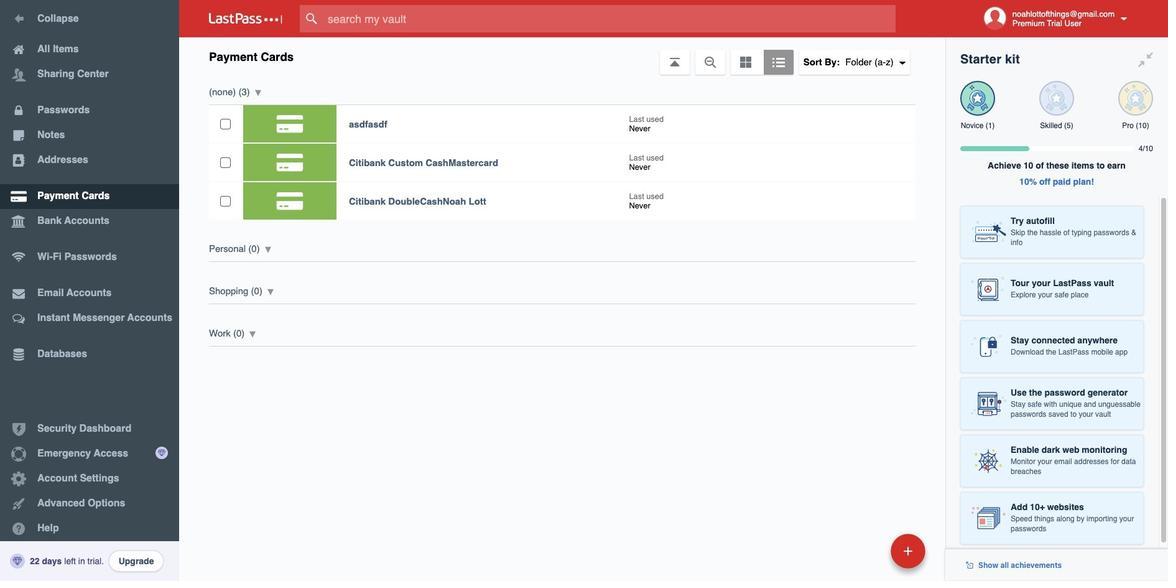 Task type: locate. For each thing, give the bounding box(es) containing it.
lastpass image
[[209, 13, 283, 24]]

search my vault text field
[[300, 5, 921, 32]]



Task type: describe. For each thing, give the bounding box(es) containing it.
vault options navigation
[[179, 37, 946, 75]]

Search search field
[[300, 5, 921, 32]]

new item element
[[806, 533, 931, 569]]

new item navigation
[[806, 530, 934, 581]]

main navigation navigation
[[0, 0, 179, 581]]



